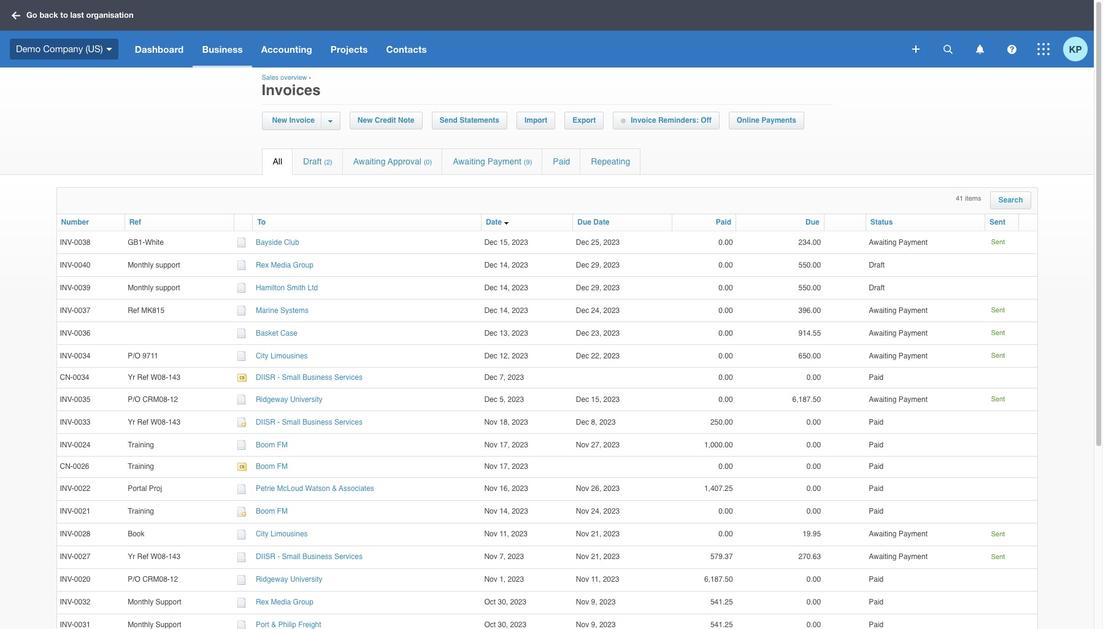 Task type: vqa. For each thing, say whether or not it's contained in the screenshot.
the DIISR - Small Business Services
yes



Task type: locate. For each thing, give the bounding box(es) containing it.
p/o crm08-12 down 9711
[[128, 395, 178, 404]]

rex media group for monthly support
[[256, 598, 314, 606]]

2 vertical spatial diisr - small business services link
[[256, 552, 363, 561]]

cn- for cn-0026
[[60, 462, 73, 471]]

city for book
[[256, 530, 269, 538]]

1 vertical spatial monthly support
[[128, 621, 181, 629]]

1 rex media group from the top
[[256, 261, 314, 269]]

2 vertical spatial w08-
[[151, 552, 168, 561]]

business inside dropdown button
[[202, 44, 243, 55]]

svg image inside demo company (us) popup button
[[106, 48, 112, 51]]

payment for 270.63
[[899, 552, 928, 561]]

rex media group for monthly support
[[256, 261, 314, 269]]

rex media group link up hamilton smith ltd link
[[256, 261, 314, 269]]

inv-0028
[[60, 530, 91, 538]]

payment for 234.00
[[899, 238, 928, 247]]

1 inv- from the top
[[60, 238, 74, 247]]

0 horizontal spatial 6,187.50
[[705, 575, 733, 584]]

0 vertical spatial 9,
[[591, 598, 598, 606]]

dec 15, 2023 up dec 8, 2023
[[576, 395, 624, 404]]

1 horizontal spatial 11,
[[591, 575, 601, 584]]

yr down book
[[128, 552, 135, 561]]

2 w08- from the top
[[151, 418, 168, 426]]

2 fm from the top
[[277, 462, 288, 471]]

search
[[999, 196, 1024, 204]]

inv-0039
[[60, 283, 91, 292]]

dec 23, 2023
[[576, 329, 624, 337]]

2 vertical spatial training
[[128, 507, 154, 516]]

support up the mk815
[[156, 283, 180, 292]]

ref
[[129, 218, 141, 227], [128, 306, 139, 315], [137, 373, 149, 382], [137, 418, 149, 426], [137, 552, 149, 561]]

550.00 for hamilton smith ltd
[[799, 283, 821, 292]]

inv- for 0036
[[60, 329, 74, 337]]

1 city limousines link from the top
[[256, 351, 308, 360]]

1 9, from the top
[[591, 598, 598, 606]]

p/o left 9711
[[128, 351, 140, 360]]

awaiting payment (9)
[[453, 157, 532, 166]]

1 vertical spatial dec 29, 2023
[[576, 283, 624, 292]]

rex media group up hamilton smith ltd link
[[256, 261, 314, 269]]

export
[[573, 116, 596, 125]]

1 awaiting payment from the top
[[869, 238, 928, 247]]

inv- for 0033
[[60, 418, 74, 426]]

small for dec 7, 2023
[[282, 373, 301, 382]]

organisation
[[86, 10, 134, 20]]

inv-0033
[[60, 418, 91, 426]]

30, for rex media group
[[498, 598, 508, 606]]

inv- up cn-0026
[[60, 441, 74, 449]]

nov
[[485, 418, 498, 426], [485, 441, 498, 449], [576, 441, 589, 449], [485, 462, 498, 471], [485, 484, 498, 493], [576, 484, 589, 493], [485, 507, 498, 516], [576, 507, 589, 516], [485, 530, 498, 538], [576, 530, 589, 538], [485, 552, 498, 561], [576, 552, 589, 561], [485, 575, 498, 584], [576, 575, 589, 584], [576, 598, 589, 606], [576, 621, 589, 629]]

yr ref w08-143 for cn-0034
[[128, 373, 181, 382]]

draft for group
[[869, 261, 885, 269]]

1 horizontal spatial new
[[358, 116, 373, 125]]

new inside new invoice link
[[272, 116, 287, 125]]

limousines down case
[[271, 351, 308, 360]]

yr right 0033
[[128, 418, 135, 426]]

0034 for cn-
[[73, 373, 89, 382]]

0 vertical spatial monthly support
[[128, 261, 180, 269]]

city for p/o 9711
[[256, 351, 269, 360]]

1 vertical spatial 6,187.50
[[705, 575, 733, 584]]

inv- down cn-0034 on the left of page
[[60, 395, 74, 404]]

1 vertical spatial university
[[290, 575, 323, 584]]

6,187.50 down 650.00
[[793, 395, 821, 404]]

due for due link
[[806, 218, 820, 227]]

2 yr from the top
[[128, 418, 135, 426]]

inv- up inv-0031
[[60, 598, 74, 606]]

projects button
[[322, 31, 377, 68]]

4 awaiting payment from the top
[[869, 351, 928, 360]]

0 vertical spatial support
[[156, 261, 180, 269]]

ridgeway university link for nov 1, 2023
[[256, 575, 323, 584]]

2 city limousines link from the top
[[256, 530, 308, 538]]

2 vertical spatial small
[[282, 552, 301, 561]]

15, up dec 8, 2023
[[591, 395, 602, 404]]

new down invoices
[[272, 116, 287, 125]]

1 horizontal spatial nov 11, 2023
[[576, 575, 624, 584]]

1 training from the top
[[128, 441, 154, 449]]

2 media from the top
[[271, 598, 291, 606]]

reminders:
[[659, 116, 699, 125]]

24, up "23," at the bottom right of the page
[[591, 306, 602, 315]]

inv- up cn-0034 on the left of page
[[60, 351, 74, 360]]

paid for 0022
[[869, 484, 884, 493]]

7 awaiting payment from the top
[[869, 552, 928, 561]]

diisr - small business services for nov 18, 2023
[[256, 418, 363, 426]]

2 9, from the top
[[591, 621, 598, 629]]

0 vertical spatial support
[[156, 598, 181, 606]]

invoice down invoices
[[289, 116, 315, 125]]

inv- for 0038
[[60, 238, 74, 247]]

number link
[[61, 218, 89, 227]]

limousines down mcloud
[[271, 530, 308, 538]]

yr
[[128, 373, 135, 382], [128, 418, 135, 426], [128, 552, 135, 561]]

new left credit
[[358, 116, 373, 125]]

0 vertical spatial &
[[332, 484, 337, 493]]

paid for 0031
[[869, 621, 884, 629]]

0022
[[74, 484, 91, 493]]

1 yr ref w08-143 from the top
[[128, 373, 181, 382]]

1 nov 9, 2023 from the top
[[576, 598, 620, 606]]

1 vertical spatial city limousines link
[[256, 530, 308, 538]]

monthly for 0031
[[128, 621, 154, 629]]

1 vertical spatial rex media group
[[256, 598, 314, 606]]

to
[[257, 218, 266, 227]]

1 vertical spatial 24,
[[591, 507, 602, 516]]

1 vertical spatial diisr
[[256, 418, 276, 426]]

1 vertical spatial rex media group link
[[256, 598, 314, 606]]

dec 14, 2023
[[485, 261, 528, 269], [485, 283, 528, 292], [485, 306, 528, 315]]

inv- down inv-0039
[[60, 306, 74, 315]]

3 boom fm link from the top
[[256, 507, 288, 516]]

nov 9, 2023 for port & philip freight
[[576, 621, 620, 629]]

support for 0039
[[156, 283, 180, 292]]

nov 17, 2023 down nov 18, 2023 at the bottom left of page
[[485, 441, 528, 449]]

boom for 0021
[[256, 507, 275, 516]]

1 vertical spatial 7,
[[500, 552, 506, 561]]

12 inv- from the top
[[60, 530, 74, 538]]

nov 14, 2023
[[485, 507, 528, 516]]

media up the philip
[[271, 598, 291, 606]]

1 21, from the top
[[591, 530, 602, 538]]

inv- for 0035
[[60, 395, 74, 404]]

7, up the 5,
[[500, 373, 506, 382]]

rex media group up the philip
[[256, 598, 314, 606]]

2 yr ref w08-143 from the top
[[128, 418, 181, 426]]

cn- down inv-0034
[[60, 373, 73, 382]]

143 for cn-0034
[[168, 373, 181, 382]]

inv-0040
[[60, 261, 91, 269]]

small
[[282, 373, 301, 382], [282, 418, 301, 426], [282, 552, 301, 561]]

41
[[956, 195, 964, 203]]

due up 234.00
[[806, 218, 820, 227]]

inv- up inv-0020
[[60, 552, 74, 561]]

0 vertical spatial yr ref w08-143
[[128, 373, 181, 382]]

rex media group link up the philip
[[256, 598, 314, 606]]

0 vertical spatial 17,
[[500, 441, 510, 449]]

0 vertical spatial rex media group link
[[256, 261, 314, 269]]

svg image inside go back to last organisation 'link'
[[12, 11, 20, 19]]

last
[[70, 10, 84, 20]]

2 30, from the top
[[498, 621, 508, 629]]

0 vertical spatial 12
[[170, 395, 178, 404]]

0 vertical spatial dec 14, 2023
[[485, 261, 528, 269]]

0032
[[74, 598, 91, 606]]

1 horizontal spatial &
[[332, 484, 337, 493]]

2 oct from the top
[[485, 621, 496, 629]]

monthly support up the mk815
[[128, 283, 180, 292]]

services for nov 7, 2023
[[334, 552, 363, 561]]

18,
[[500, 418, 510, 426]]

philip
[[278, 621, 296, 629]]

inv-
[[60, 238, 74, 247], [60, 261, 74, 269], [60, 283, 74, 292], [60, 306, 74, 315], [60, 329, 74, 337], [60, 351, 74, 360], [60, 395, 74, 404], [60, 418, 74, 426], [60, 441, 74, 449], [60, 484, 74, 493], [60, 507, 74, 516], [60, 530, 74, 538], [60, 552, 74, 561], [60, 575, 74, 584], [60, 598, 74, 606], [60, 621, 74, 629]]

0 horizontal spatial dec 15, 2023
[[485, 238, 528, 247]]

dec 15, 2023
[[485, 238, 528, 247], [576, 395, 624, 404]]

2 vertical spatial yr
[[128, 552, 135, 561]]

29, down 25,
[[591, 261, 602, 269]]

city down petrie
[[256, 530, 269, 538]]

2 city from the top
[[256, 530, 269, 538]]

new for new credit note
[[358, 116, 373, 125]]

1 24, from the top
[[591, 306, 602, 315]]

1 vertical spatial boom fm
[[256, 462, 288, 471]]

1 city limousines from the top
[[256, 351, 308, 360]]

1 vertical spatial ridgeway university link
[[256, 575, 323, 584]]

1 boom fm from the top
[[256, 441, 288, 449]]

12 for inv-0035
[[170, 395, 178, 404]]

boom fm link for inv-0021
[[256, 507, 288, 516]]

p/o down p/o 9711
[[128, 395, 140, 404]]

12
[[170, 395, 178, 404], [170, 575, 178, 584]]

0 vertical spatial boom
[[256, 441, 275, 449]]

1 vertical spatial city
[[256, 530, 269, 538]]

1 crm08- from the top
[[142, 395, 170, 404]]

1 12 from the top
[[170, 395, 178, 404]]

yr down p/o 9711
[[128, 373, 135, 382]]

3 diisr - small business services link from the top
[[256, 552, 363, 561]]

0 vertical spatial diisr - small business services link
[[256, 373, 363, 382]]

29, up 'dec 24, 2023'
[[591, 283, 602, 292]]

0 vertical spatial 30,
[[498, 598, 508, 606]]

2 monthly support from the top
[[128, 621, 181, 629]]

inv- down inv-0032 on the left bottom
[[60, 621, 74, 629]]

0 vertical spatial city
[[256, 351, 269, 360]]

0 vertical spatial cn-
[[60, 373, 73, 382]]

8,
[[591, 418, 598, 426]]

marine systems
[[256, 306, 309, 315]]

city limousines link down mcloud
[[256, 530, 308, 538]]

2 21, from the top
[[591, 552, 602, 561]]

1 17, from the top
[[500, 441, 510, 449]]

17, down 18,
[[500, 441, 510, 449]]

p/o crm08-12 for inv-0035
[[128, 395, 178, 404]]

0031
[[74, 621, 91, 629]]

due date link
[[578, 218, 610, 227]]

1 vertical spatial 541.25
[[711, 621, 733, 629]]

0 horizontal spatial paid link
[[543, 149, 580, 174]]

1 date from the left
[[486, 218, 502, 227]]

0034
[[74, 351, 91, 360], [73, 373, 89, 382]]

1 vertical spatial boom fm link
[[256, 462, 288, 471]]

1 550.00 from the top
[[799, 261, 821, 269]]

6,187.50 down 579.37 on the bottom right of page
[[705, 575, 733, 584]]

6 awaiting payment from the top
[[869, 530, 928, 538]]

1 boom from the top
[[256, 441, 275, 449]]

1 vertical spatial p/o
[[128, 395, 140, 404]]

14, for marine systems
[[500, 306, 510, 315]]

dec 29, 2023 down dec 25, 2023
[[576, 261, 624, 269]]

group for monthly support
[[293, 598, 314, 606]]

1 diisr - small business services from the top
[[256, 373, 363, 382]]

p/o for 0035
[[128, 395, 140, 404]]

monthly down gb1-
[[128, 261, 154, 269]]

crm08- for 0020
[[142, 575, 170, 584]]

3 yr ref w08-143 from the top
[[128, 552, 181, 561]]

0 vertical spatial w08-
[[151, 373, 168, 382]]

dec 7, 2023
[[485, 373, 524, 382]]

2 vertical spatial -
[[278, 552, 280, 561]]

0 vertical spatial city limousines
[[256, 351, 308, 360]]

draft (2)
[[303, 157, 333, 166]]

date up dec 25, 2023
[[594, 218, 610, 227]]

city limousines link for p/o 9711
[[256, 351, 308, 360]]

university for nov
[[290, 575, 323, 584]]

6 inv- from the top
[[60, 351, 74, 360]]

2 rex media group from the top
[[256, 598, 314, 606]]

2 city limousines from the top
[[256, 530, 308, 538]]

inv- down number link
[[60, 238, 74, 247]]

inv- for 0032
[[60, 598, 74, 606]]

petrie mcloud watson & associates
[[256, 484, 374, 493]]

24, down the 26,
[[591, 507, 602, 516]]

city
[[256, 351, 269, 360], [256, 530, 269, 538]]

3 dec 14, 2023 from the top
[[485, 306, 528, 315]]

7 inv- from the top
[[60, 395, 74, 404]]

basket case
[[256, 329, 298, 337]]

3 - from the top
[[278, 552, 280, 561]]

1 monthly support from the top
[[128, 598, 181, 606]]

1 ridgeway from the top
[[256, 395, 288, 404]]

2 diisr - small business services from the top
[[256, 418, 363, 426]]

29,
[[591, 261, 602, 269], [591, 283, 602, 292]]

0 vertical spatial 7,
[[500, 373, 506, 382]]

2 nov 9, 2023 from the top
[[576, 621, 620, 629]]

2 vertical spatial services
[[334, 552, 363, 561]]

1 vertical spatial rex
[[256, 598, 269, 606]]

accounting button
[[252, 31, 322, 68]]

support for 0031
[[156, 621, 181, 629]]

1 vertical spatial &
[[271, 621, 276, 629]]

1 ridgeway university from the top
[[256, 395, 323, 404]]

0 horizontal spatial new
[[272, 116, 287, 125]]

4 inv- from the top
[[60, 306, 74, 315]]

items
[[966, 195, 982, 203]]

579.37
[[711, 552, 733, 561]]

paid for 0024
[[869, 441, 884, 449]]

2 small from the top
[[282, 418, 301, 426]]

0 vertical spatial diisr - small business services
[[256, 373, 363, 382]]

-
[[278, 373, 280, 382], [278, 418, 280, 426], [278, 552, 280, 561]]

date
[[486, 218, 502, 227], [594, 218, 610, 227]]

sent for 914.55
[[992, 329, 1006, 337]]

3 inv- from the top
[[60, 283, 74, 292]]

29, for hamilton smith ltd
[[591, 283, 602, 292]]

inv- up inv-0032 on the left bottom
[[60, 575, 74, 584]]

monthly right the 0032
[[128, 598, 154, 606]]

1 vertical spatial 0034
[[73, 373, 89, 382]]

sent for 6,187.50
[[992, 396, 1006, 403]]

monthly up ref mk815
[[128, 283, 154, 292]]

1 p/o from the top
[[128, 351, 140, 360]]

portal
[[128, 484, 147, 493]]

number
[[61, 218, 89, 227]]

demo
[[16, 43, 41, 54]]

21, for nov 11, 2023
[[591, 530, 602, 538]]

1 nov 21, 2023 from the top
[[576, 530, 624, 538]]

2 vertical spatial draft
[[869, 283, 885, 292]]

nov 17, 2023 for 0.00
[[485, 462, 528, 471]]

7,
[[500, 373, 506, 382], [500, 552, 506, 561]]

30, for port & philip freight
[[498, 621, 508, 629]]

1 city from the top
[[256, 351, 269, 360]]

p/o down book
[[128, 575, 140, 584]]

0 vertical spatial 15,
[[500, 238, 510, 247]]

marine
[[256, 306, 278, 315]]

3 monthly from the top
[[128, 598, 154, 606]]

nov 17, 2023 up nov 16, 2023
[[485, 462, 528, 471]]

0 vertical spatial oct
[[485, 598, 496, 606]]

accounting
[[261, 44, 312, 55]]

& right 'port'
[[271, 621, 276, 629]]

monthly support for inv-0040
[[128, 261, 180, 269]]

ref link
[[129, 218, 141, 227]]

bayside
[[256, 238, 282, 247]]

company
[[43, 43, 83, 54]]

17, up 16,
[[500, 462, 510, 471]]

back
[[40, 10, 58, 20]]

1 group from the top
[[293, 261, 314, 269]]

p/o
[[128, 351, 140, 360], [128, 395, 140, 404], [128, 575, 140, 584]]

1 horizontal spatial date
[[594, 218, 610, 227]]

p/o crm08-12
[[128, 395, 178, 404], [128, 575, 178, 584]]

7, up 1,
[[500, 552, 506, 561]]

support down the white
[[156, 261, 180, 269]]

ridgeway university
[[256, 395, 323, 404], [256, 575, 323, 584]]

0 vertical spatial boom fm
[[256, 441, 288, 449]]

3 fm from the top
[[277, 507, 288, 516]]

0 vertical spatial 0034
[[74, 351, 91, 360]]

diisr - small business services link
[[256, 373, 363, 382], [256, 418, 363, 426], [256, 552, 363, 561]]

1 vertical spatial services
[[334, 418, 363, 426]]

inv- for 0039
[[60, 283, 74, 292]]

1 horizontal spatial due
[[806, 218, 820, 227]]

invoice left reminders:
[[631, 116, 657, 125]]

2 ridgeway from the top
[[256, 575, 288, 584]]

3 small from the top
[[282, 552, 301, 561]]

rex up 'port'
[[256, 598, 269, 606]]

2 monthly support from the top
[[128, 283, 180, 292]]

0 vertical spatial nov 9, 2023
[[576, 598, 620, 606]]

250.00
[[711, 418, 733, 426]]

business for 0033
[[303, 418, 332, 426]]

to
[[60, 10, 68, 20]]

3 boom from the top
[[256, 507, 275, 516]]

2 550.00 from the top
[[799, 283, 821, 292]]

2 vertical spatial p/o
[[128, 575, 140, 584]]

nov 7, 2023
[[485, 552, 524, 561]]

2 inv- from the top
[[60, 261, 74, 269]]

0 horizontal spatial due
[[578, 218, 592, 227]]

2 ridgeway university from the top
[[256, 575, 323, 584]]

1 143 from the top
[[168, 373, 181, 382]]

1 media from the top
[[271, 261, 291, 269]]

3 143 from the top
[[168, 552, 181, 561]]

1 limousines from the top
[[271, 351, 308, 360]]

1 vertical spatial ridgeway
[[256, 575, 288, 584]]

3 awaiting payment from the top
[[869, 329, 928, 337]]

monthly support down the white
[[128, 261, 180, 269]]

payment for 650.00
[[899, 351, 928, 360]]

smith
[[287, 283, 306, 292]]

city limousines link down basket case link
[[256, 351, 308, 360]]

2 dec 14, 2023 from the top
[[485, 283, 528, 292]]

contacts button
[[377, 31, 436, 68]]

1 ridgeway university link from the top
[[256, 395, 323, 404]]

0 vertical spatial services
[[334, 373, 363, 382]]

2 boom fm link from the top
[[256, 462, 288, 471]]

diisr - small business services for nov 7, 2023
[[256, 552, 363, 561]]

1 vertical spatial small
[[282, 418, 301, 426]]

proj
[[149, 484, 162, 493]]

diisr
[[256, 373, 276, 382], [256, 418, 276, 426], [256, 552, 276, 561]]

group up the freight
[[293, 598, 314, 606]]

&
[[332, 484, 337, 493], [271, 621, 276, 629]]

status link
[[871, 218, 893, 227]]

send statements link
[[432, 112, 507, 129]]

15, down date link
[[500, 238, 510, 247]]

1 support from the top
[[156, 261, 180, 269]]

ref down p/o 9711
[[137, 373, 149, 382]]

0 vertical spatial dec 29, 2023
[[576, 261, 624, 269]]

2 boom fm from the top
[[256, 462, 288, 471]]

crm08- down book
[[142, 575, 170, 584]]

overview
[[281, 74, 307, 82]]

1 vertical spatial fm
[[277, 462, 288, 471]]

0 vertical spatial 29,
[[591, 261, 602, 269]]

banner
[[0, 0, 1094, 68]]

diisr for 0027
[[256, 552, 276, 561]]

inv- down inv-0022
[[60, 507, 74, 516]]

1 vertical spatial diisr - small business services
[[256, 418, 363, 426]]

media down the bayside club link
[[271, 261, 291, 269]]

nov 21, 2023 for nov 11, 2023
[[576, 530, 624, 538]]

awaiting payment for 914.55
[[869, 329, 928, 337]]

3 w08- from the top
[[151, 552, 168, 561]]

ref right 0033
[[137, 418, 149, 426]]

mk815
[[141, 306, 165, 315]]

svg image
[[976, 45, 984, 54], [106, 48, 112, 51]]

143
[[168, 373, 181, 382], [168, 418, 181, 426], [168, 552, 181, 561]]

1 w08- from the top
[[151, 373, 168, 382]]

crm08- down 9711
[[142, 395, 170, 404]]

sent for 650.00
[[992, 352, 1006, 360]]

support
[[156, 598, 181, 606], [156, 621, 181, 629]]

inv- down the inv-0040
[[60, 283, 74, 292]]

dec 15, 2023 down date link
[[485, 238, 528, 247]]

0 vertical spatial 550.00
[[799, 261, 821, 269]]

3 yr from the top
[[128, 552, 135, 561]]

0034 down 0036
[[74, 351, 91, 360]]

nov 21, 2023 for nov 7, 2023
[[576, 552, 624, 561]]

inv- up inv-0039
[[60, 261, 74, 269]]

oct 30, 2023 for rex media group
[[485, 598, 527, 606]]

1 yr from the top
[[128, 373, 135, 382]]

19.95
[[803, 530, 821, 538]]

white
[[145, 238, 164, 247]]

new
[[272, 116, 287, 125], [358, 116, 373, 125]]

1 rex from the top
[[256, 261, 269, 269]]

payment for 914.55
[[899, 329, 928, 337]]

inv- down cn-0026
[[60, 484, 74, 493]]

1 vertical spatial 17,
[[500, 462, 510, 471]]

2 7, from the top
[[500, 552, 506, 561]]

11 inv- from the top
[[60, 507, 74, 516]]

boom fm link
[[256, 441, 288, 449], [256, 462, 288, 471], [256, 507, 288, 516]]

rex media group link
[[256, 261, 314, 269], [256, 598, 314, 606]]

0 vertical spatial small
[[282, 373, 301, 382]]

0 vertical spatial monthly support
[[128, 598, 181, 606]]

cn-0026
[[60, 462, 89, 471]]

inv- down "inv-0035"
[[60, 418, 74, 426]]

1 vertical spatial nov 17, 2023
[[485, 462, 528, 471]]

city limousines down mcloud
[[256, 530, 308, 538]]

repeating
[[591, 157, 631, 166]]

1 vertical spatial nov 9, 2023
[[576, 621, 620, 629]]

ref for 0033
[[137, 418, 149, 426]]

dec 29, 2023 up 'dec 24, 2023'
[[576, 283, 624, 292]]

1 vertical spatial w08-
[[151, 418, 168, 426]]

city down basket
[[256, 351, 269, 360]]

1 vertical spatial group
[[293, 598, 314, 606]]

sent for 396.00
[[992, 306, 1006, 314]]

new inside new credit note link
[[358, 116, 373, 125]]

1 diisr from the top
[[256, 373, 276, 382]]

inv- for 0027
[[60, 552, 74, 561]]

1 horizontal spatial 6,187.50
[[793, 395, 821, 404]]

2 awaiting payment from the top
[[869, 306, 928, 315]]

1 vertical spatial media
[[271, 598, 291, 606]]

inv- down inv-0021
[[60, 530, 74, 538]]

1 vertical spatial boom
[[256, 462, 275, 471]]

0 vertical spatial 6,187.50
[[793, 395, 821, 404]]

1 due from the left
[[578, 218, 592, 227]]

p/o crm08-12 down book
[[128, 575, 178, 584]]

2 oct 30, 2023 from the top
[[485, 621, 527, 629]]

limousines for book
[[271, 530, 308, 538]]

1 vertical spatial yr ref w08-143
[[128, 418, 181, 426]]

city limousines down basket case link
[[256, 351, 308, 360]]

1 vertical spatial limousines
[[271, 530, 308, 538]]

2 due from the left
[[806, 218, 820, 227]]

5 inv- from the top
[[60, 329, 74, 337]]

2 - from the top
[[278, 418, 280, 426]]

date down awaiting payment (9)
[[486, 218, 502, 227]]

1 fm from the top
[[277, 441, 288, 449]]

12,
[[500, 351, 510, 360]]

1 vertical spatial yr
[[128, 418, 135, 426]]

10 inv- from the top
[[60, 484, 74, 493]]

small for nov 7, 2023
[[282, 552, 301, 561]]

awaiting for 19.95
[[869, 530, 897, 538]]

2 monthly from the top
[[128, 283, 154, 292]]

15 inv- from the top
[[60, 598, 74, 606]]

1 vertical spatial 21,
[[591, 552, 602, 561]]

svg image
[[12, 11, 20, 19], [1038, 43, 1050, 55], [944, 45, 953, 54], [1008, 45, 1017, 54], [913, 45, 920, 53]]

cn- down 'inv-0024'
[[60, 462, 73, 471]]

0 vertical spatial dec 15, 2023
[[485, 238, 528, 247]]

0 vertical spatial p/o crm08-12
[[128, 395, 178, 404]]

1 7, from the top
[[500, 373, 506, 382]]

ref down book
[[137, 552, 149, 561]]

1,
[[500, 575, 506, 584]]

yr ref w08-143 for inv-0033
[[128, 418, 181, 426]]

monthly right 0031
[[128, 621, 154, 629]]

payment
[[488, 157, 522, 166], [899, 238, 928, 247], [899, 306, 928, 315], [899, 329, 928, 337], [899, 351, 928, 360], [899, 395, 928, 404], [899, 530, 928, 538], [899, 552, 928, 561]]

0 horizontal spatial svg image
[[106, 48, 112, 51]]

oct
[[485, 598, 496, 606], [485, 621, 496, 629]]

1 vertical spatial ridgeway university
[[256, 575, 323, 584]]

1 vertical spatial oct
[[485, 621, 496, 629]]

- for cn-0034
[[278, 373, 280, 382]]

0034 up 0035
[[73, 373, 89, 382]]

1 vertical spatial 550.00
[[799, 283, 821, 292]]

2 rex from the top
[[256, 598, 269, 606]]

550.00 up 396.00
[[799, 283, 821, 292]]

1 cn- from the top
[[60, 373, 73, 382]]

group up smith
[[293, 261, 314, 269]]

new for new invoice
[[272, 116, 287, 125]]

business button
[[193, 31, 252, 68]]

0 vertical spatial -
[[278, 373, 280, 382]]

import link
[[517, 112, 555, 129]]

ridgeway
[[256, 395, 288, 404], [256, 575, 288, 584]]

rex down the 'bayside'
[[256, 261, 269, 269]]

2 diisr - small business services link from the top
[[256, 418, 363, 426]]

0 vertical spatial ridgeway university link
[[256, 395, 323, 404]]

invoice reminders:                                  off link
[[614, 112, 719, 129]]

1 oct from the top
[[485, 598, 496, 606]]

2 vertical spatial diisr - small business services
[[256, 552, 363, 561]]

payment for 19.95
[[899, 530, 928, 538]]

inv- up inv-0034
[[60, 329, 74, 337]]

& right watson
[[332, 484, 337, 493]]

0038
[[74, 238, 91, 247]]

550.00 down 234.00
[[799, 261, 821, 269]]

diisr - small business services for dec 7, 2023
[[256, 373, 363, 382]]

0 vertical spatial 24,
[[591, 306, 602, 315]]

14,
[[500, 261, 510, 269], [500, 283, 510, 292], [500, 306, 510, 315], [500, 507, 510, 516]]

due up 25,
[[578, 218, 592, 227]]



Task type: describe. For each thing, give the bounding box(es) containing it.
13,
[[500, 329, 510, 337]]

new credit note link
[[350, 112, 422, 129]]

1 invoice from the left
[[289, 116, 315, 125]]

inv-0035
[[60, 395, 91, 404]]

ref for 0027
[[137, 552, 149, 561]]

inv-0022
[[60, 484, 91, 493]]

basket case link
[[256, 329, 298, 337]]

go back to last organisation
[[26, 10, 134, 20]]

1 vertical spatial nov 11, 2023
[[576, 575, 624, 584]]

business for 0034
[[303, 373, 332, 382]]

1 horizontal spatial dec 15, 2023
[[576, 395, 624, 404]]

nov 17, 2023 for 1,000.00
[[485, 441, 528, 449]]

1 vertical spatial 15,
[[591, 395, 602, 404]]

7, for dec
[[500, 373, 506, 382]]

banner containing kp
[[0, 0, 1094, 68]]

boom for 0026
[[256, 462, 275, 471]]

invoices
[[262, 82, 321, 99]]

port & philip freight link
[[256, 621, 321, 629]]

inv-0021
[[60, 507, 91, 516]]

payments
[[762, 116, 797, 125]]

0 horizontal spatial 15,
[[500, 238, 510, 247]]

invoice reminders:                                  off
[[631, 116, 712, 125]]

to link
[[257, 218, 266, 227]]

sent for 270.63
[[992, 553, 1006, 561]]

inv-0020
[[60, 575, 91, 584]]

1,407.25
[[705, 484, 733, 493]]

off
[[701, 116, 712, 125]]

dec 29, 2023 for rex media group
[[576, 261, 624, 269]]

cn- for cn-0034
[[60, 373, 73, 382]]

2 date from the left
[[594, 218, 610, 227]]

fm for cn-0026
[[277, 462, 288, 471]]

inv- for 0037
[[60, 306, 74, 315]]

p/o for 0034
[[128, 351, 140, 360]]

cn-0034
[[60, 373, 89, 382]]

14, for boom fm
[[500, 507, 510, 516]]

- for inv-0033
[[278, 418, 280, 426]]

sales
[[262, 74, 279, 82]]

1 vertical spatial 11,
[[591, 575, 601, 584]]

1 horizontal spatial paid link
[[716, 218, 732, 227]]

club
[[284, 238, 299, 247]]

w08- for inv-0027
[[151, 552, 168, 561]]

rex for support
[[256, 598, 269, 606]]

note
[[398, 116, 415, 125]]

diisr - small business services link for nov 7, 2023
[[256, 552, 363, 561]]

awaiting payment for 396.00
[[869, 306, 928, 315]]

sent link
[[990, 218, 1006, 227]]

boom fm for 0026
[[256, 462, 288, 471]]

sent for 19.95
[[992, 530, 1006, 538]]

demo company (us)
[[16, 43, 103, 54]]

17, for 1,000.00
[[500, 441, 510, 449]]

contacts
[[386, 44, 427, 55]]

go back to last organisation link
[[7, 4, 141, 26]]

fm for inv-0021
[[277, 507, 288, 516]]

diisr for 0034
[[256, 373, 276, 382]]

new credit note
[[358, 116, 415, 125]]

awaiting payment for 6,187.50
[[869, 395, 928, 404]]

bayside club link
[[256, 238, 299, 247]]

12 for inv-0020
[[170, 575, 178, 584]]

paid for 0020
[[869, 575, 884, 584]]

inv- for 0021
[[60, 507, 74, 516]]

0 vertical spatial nov 11, 2023
[[485, 530, 528, 538]]

dec 14, 2023 for ltd
[[485, 283, 528, 292]]

inv-0032
[[60, 598, 91, 606]]

143 for inv-0027
[[168, 552, 181, 561]]

inv-0024
[[60, 441, 91, 449]]

9711
[[142, 351, 158, 360]]

dashboard
[[135, 44, 184, 55]]

›
[[309, 74, 311, 82]]

dec 12, 2023
[[485, 351, 528, 360]]

paid for 0034
[[869, 373, 884, 382]]

boom fm link for cn-0026
[[256, 462, 288, 471]]

nov 1, 2023
[[485, 575, 524, 584]]

monthly for 0040
[[128, 261, 154, 269]]

projects
[[331, 44, 368, 55]]

914.55
[[799, 329, 821, 337]]

inv- for 0028
[[60, 530, 74, 538]]

nov 26, 2023
[[576, 484, 624, 493]]

gb1-
[[128, 238, 145, 247]]

0034 for inv-
[[74, 351, 91, 360]]

petrie
[[256, 484, 275, 493]]

services for dec 7, 2023
[[334, 373, 363, 382]]

media for support
[[271, 598, 291, 606]]

(2)
[[324, 158, 333, 166]]

0 vertical spatial 11,
[[500, 530, 509, 538]]

city limousines link for book
[[256, 530, 308, 538]]

1 horizontal spatial svg image
[[976, 45, 984, 54]]

awaiting payment for 650.00
[[869, 351, 928, 360]]

mcloud
[[277, 484, 303, 493]]

dec 25, 2023
[[576, 238, 624, 247]]

ref left the mk815
[[128, 306, 139, 315]]

9, for rex media group
[[591, 598, 598, 606]]

inv- for 0034
[[60, 351, 74, 360]]

awaiting payment for 234.00
[[869, 238, 928, 247]]

training for inv-0021
[[128, 507, 154, 516]]

services for nov 18, 2023
[[334, 418, 363, 426]]

training for inv-0024
[[128, 441, 154, 449]]

0037
[[74, 306, 91, 315]]

0028
[[74, 530, 91, 538]]

monthly support for inv-0032
[[128, 598, 181, 606]]

ref for 0034
[[137, 373, 149, 382]]

draft for ltd
[[869, 283, 885, 292]]

- for inv-0027
[[278, 552, 280, 561]]

ridgeway university for nov 1, 2023
[[256, 575, 323, 584]]

marine systems link
[[256, 306, 309, 315]]

17, for 0.00
[[500, 462, 510, 471]]

hamilton smith ltd
[[256, 283, 318, 292]]

boom fm for 0021
[[256, 507, 288, 516]]

awaiting for 396.00
[[869, 306, 897, 315]]

0 vertical spatial paid link
[[543, 149, 580, 174]]

watson
[[305, 484, 330, 493]]

book
[[128, 530, 145, 538]]

1,000.00
[[705, 441, 733, 449]]

nov 18, 2023
[[485, 418, 528, 426]]

inv-0027
[[60, 552, 91, 561]]

41 items
[[956, 195, 982, 203]]

w08- for inv-0033
[[151, 418, 168, 426]]

0035
[[74, 395, 91, 404]]

p/o 9711
[[128, 351, 158, 360]]

29, for rex media group
[[591, 261, 602, 269]]

all link
[[262, 149, 292, 174]]

diisr - small business services link for nov 18, 2023
[[256, 418, 363, 426]]

support for 0040
[[156, 261, 180, 269]]

boom for 0024
[[256, 441, 275, 449]]

send
[[440, 116, 458, 125]]

rex for support
[[256, 261, 269, 269]]

awaiting payment for 270.63
[[869, 552, 928, 561]]

awaiting for 914.55
[[869, 329, 897, 337]]

dec 24, 2023
[[576, 306, 624, 315]]

p/o crm08-12 for inv-0020
[[128, 575, 178, 584]]

hamilton smith ltd link
[[256, 283, 318, 292]]

awaiting payment for 19.95
[[869, 530, 928, 538]]

support for 0032
[[156, 598, 181, 606]]

dashboard link
[[126, 31, 193, 68]]

all
[[273, 157, 282, 166]]

inv-0036
[[60, 329, 91, 337]]

oct for rex media group
[[485, 598, 496, 606]]

dec 8, 2023
[[576, 418, 620, 426]]

small for nov 18, 2023
[[282, 418, 301, 426]]

inv- for 0022
[[60, 484, 74, 493]]

due link
[[806, 218, 820, 227]]

dec 5, 2023
[[485, 395, 524, 404]]

22,
[[591, 351, 602, 360]]

diisr - small business services link for dec 7, 2023
[[256, 373, 363, 382]]

550.00 for rex media group
[[799, 261, 821, 269]]

16,
[[500, 484, 510, 493]]

boom fm for 0024
[[256, 441, 288, 449]]

portal proj
[[128, 484, 162, 493]]

14, for hamilton smith ltd
[[500, 283, 510, 292]]

ref mk815
[[128, 306, 165, 315]]

24, for nov
[[591, 507, 602, 516]]

ref up gb1-
[[129, 218, 141, 227]]

payment for 6,187.50
[[899, 395, 928, 404]]

statements
[[460, 116, 500, 125]]

approval
[[388, 157, 422, 166]]

yr ref w08-143 for inv-0027
[[128, 552, 181, 561]]

2 invoice from the left
[[631, 116, 657, 125]]

0039
[[74, 283, 91, 292]]

0026
[[73, 462, 89, 471]]

business for 0027
[[303, 552, 332, 561]]

training for cn-0026
[[128, 462, 154, 471]]

diisr for 0033
[[256, 418, 276, 426]]

sales overview › invoices
[[262, 74, 321, 99]]

ridgeway for 0020
[[256, 575, 288, 584]]

date link
[[486, 218, 502, 227]]

rex media group link for monthly support
[[256, 598, 314, 606]]

0 vertical spatial draft
[[303, 157, 322, 166]]

ridgeway university link for dec 5, 2023
[[256, 395, 323, 404]]

23,
[[591, 329, 602, 337]]



